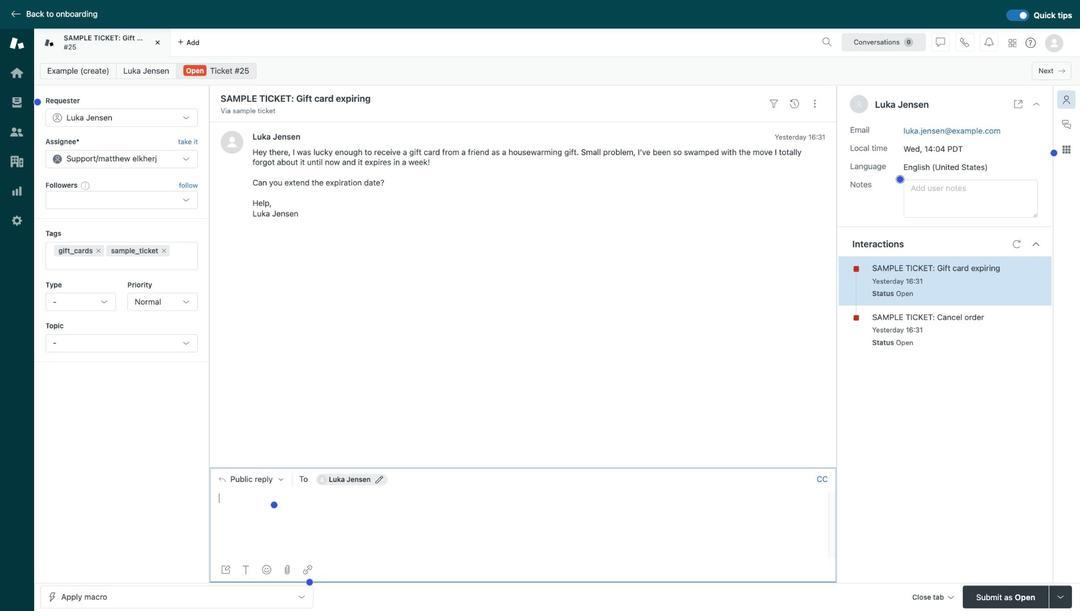 Task type: locate. For each thing, give the bounding box(es) containing it.
notifications image
[[985, 38, 994, 47]]

admin image
[[10, 213, 24, 228]]

info on adding followers image
[[81, 181, 90, 190]]

view more details image
[[1014, 100, 1023, 109]]

Subject field
[[218, 92, 762, 105]]

1 horizontal spatial close image
[[1033, 100, 1042, 109]]

reporting image
[[10, 184, 24, 199]]

secondary element
[[34, 60, 1080, 82]]

customers image
[[10, 125, 24, 139]]

get help image
[[1026, 38, 1036, 48]]

add link (cmd k) image
[[303, 566, 312, 575]]

add attachment image
[[282, 566, 292, 575]]

views image
[[10, 95, 24, 110]]

0 horizontal spatial close image
[[152, 37, 163, 48]]

apps image
[[1062, 145, 1071, 154]]

hide composer image
[[519, 463, 528, 472]]

organizations image
[[10, 154, 24, 169]]

0 vertical spatial yesterday 16:31 text field
[[775, 133, 826, 141]]

get started image
[[10, 65, 24, 80]]

Public reply composer text field
[[214, 492, 825, 516]]

Yesterday 16:31 text field
[[775, 133, 826, 141], [873, 277, 923, 285], [873, 326, 923, 334]]

0 vertical spatial close image
[[152, 37, 163, 48]]

luka.jensen@example.com image
[[318, 475, 327, 485]]

close image
[[152, 37, 163, 48], [1033, 100, 1042, 109]]

ticket actions image
[[811, 99, 820, 108]]

tab
[[34, 28, 171, 57]]

2 vertical spatial yesterday 16:31 text field
[[873, 326, 923, 334]]

insert emojis image
[[262, 566, 271, 575]]

customer context image
[[1062, 95, 1071, 104]]

remove image
[[161, 248, 167, 254]]

remove image
[[95, 248, 102, 254]]

close image inside "tabs" tab list
[[152, 37, 163, 48]]

user image
[[856, 101, 863, 108], [857, 102, 862, 108]]



Task type: describe. For each thing, give the bounding box(es) containing it.
1 vertical spatial yesterday 16:31 text field
[[873, 277, 923, 285]]

main element
[[0, 28, 34, 612]]

filter image
[[770, 99, 779, 108]]

button displays agent's chat status as invisible. image
[[936, 38, 945, 47]]

edit user image
[[375, 476, 383, 484]]

Add user notes text field
[[904, 180, 1038, 218]]

zendesk support image
[[10, 36, 24, 51]]

tabs tab list
[[34, 28, 818, 57]]

zendesk products image
[[1009, 39, 1017, 47]]

format text image
[[241, 566, 251, 575]]

events image
[[790, 99, 799, 108]]

draft mode image
[[221, 566, 230, 575]]

avatar image
[[221, 131, 244, 154]]

1 vertical spatial close image
[[1033, 100, 1042, 109]]



Task type: vqa. For each thing, say whether or not it's contained in the screenshot.
Minimize composer image
no



